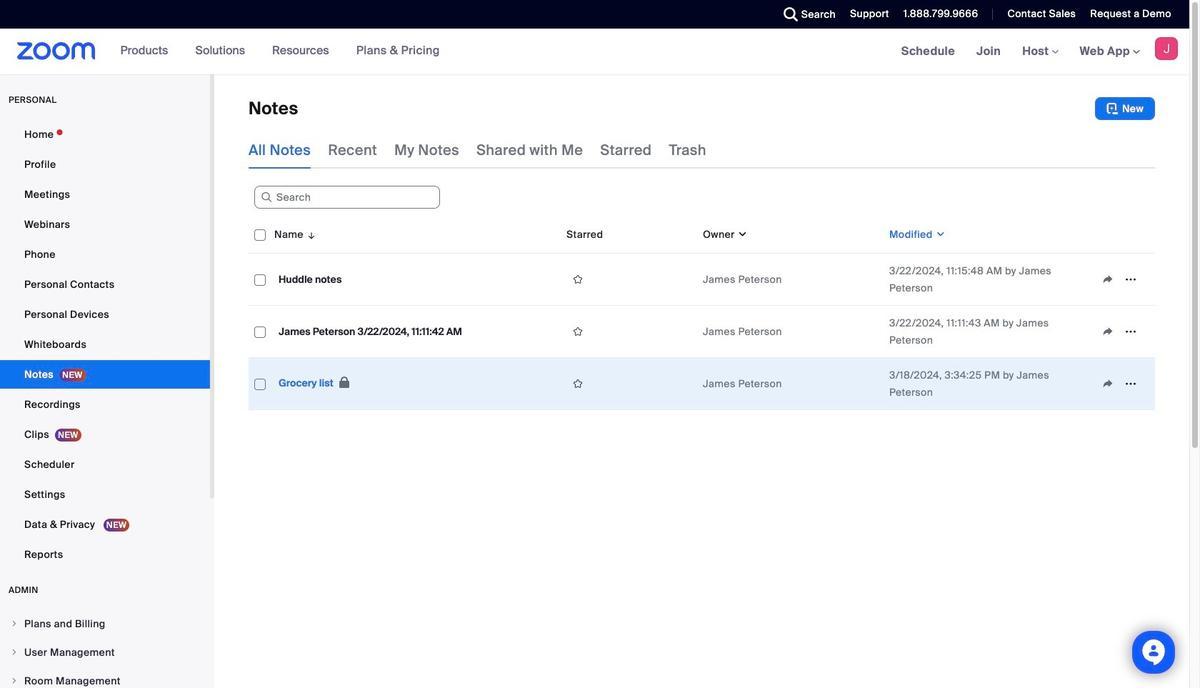 Task type: vqa. For each thing, say whether or not it's contained in the screenshot.
profile picture
yes



Task type: locate. For each thing, give the bounding box(es) containing it.
banner
[[0, 29, 1190, 75]]

down image
[[735, 227, 748, 242], [933, 227, 946, 242]]

grocery list unstarred image
[[567, 377, 589, 390]]

2 right image from the top
[[10, 677, 19, 685]]

0 horizontal spatial down image
[[735, 227, 748, 242]]

0 vertical spatial menu item
[[0, 610, 210, 637]]

application
[[249, 216, 1166, 421]]

1 vertical spatial right image
[[10, 677, 19, 685]]

menu item
[[0, 610, 210, 637], [0, 639, 210, 666], [0, 667, 210, 688]]

1 horizontal spatial down image
[[933, 227, 946, 242]]

james peterson 3/22/2024, 11:11:42 am unstarred image
[[567, 325, 589, 338]]

1 right image from the top
[[10, 648, 19, 657]]

right image
[[10, 648, 19, 657], [10, 677, 19, 685]]

Search text field
[[254, 186, 440, 209]]

huddle notes unstarred image
[[567, 273, 589, 286]]

meetings navigation
[[891, 29, 1190, 75]]

right image
[[10, 620, 19, 628]]

2 vertical spatial menu item
[[0, 667, 210, 688]]

tabs of all notes page tab list
[[249, 131, 707, 169]]

1 vertical spatial menu item
[[0, 639, 210, 666]]

2 menu item from the top
[[0, 639, 210, 666]]

2 down image from the left
[[933, 227, 946, 242]]

personal menu menu
[[0, 120, 210, 570]]

0 vertical spatial right image
[[10, 648, 19, 657]]



Task type: describe. For each thing, give the bounding box(es) containing it.
arrow down image
[[304, 226, 317, 243]]

right image for first menu item from the bottom
[[10, 677, 19, 685]]

1 down image from the left
[[735, 227, 748, 242]]

admin menu menu
[[0, 610, 210, 688]]

product information navigation
[[110, 29, 451, 74]]

right image for 2nd menu item from the bottom of the admin menu menu
[[10, 648, 19, 657]]

1 menu item from the top
[[0, 610, 210, 637]]

zoom logo image
[[17, 42, 95, 60]]

profile picture image
[[1155, 37, 1178, 60]]

3 menu item from the top
[[0, 667, 210, 688]]



